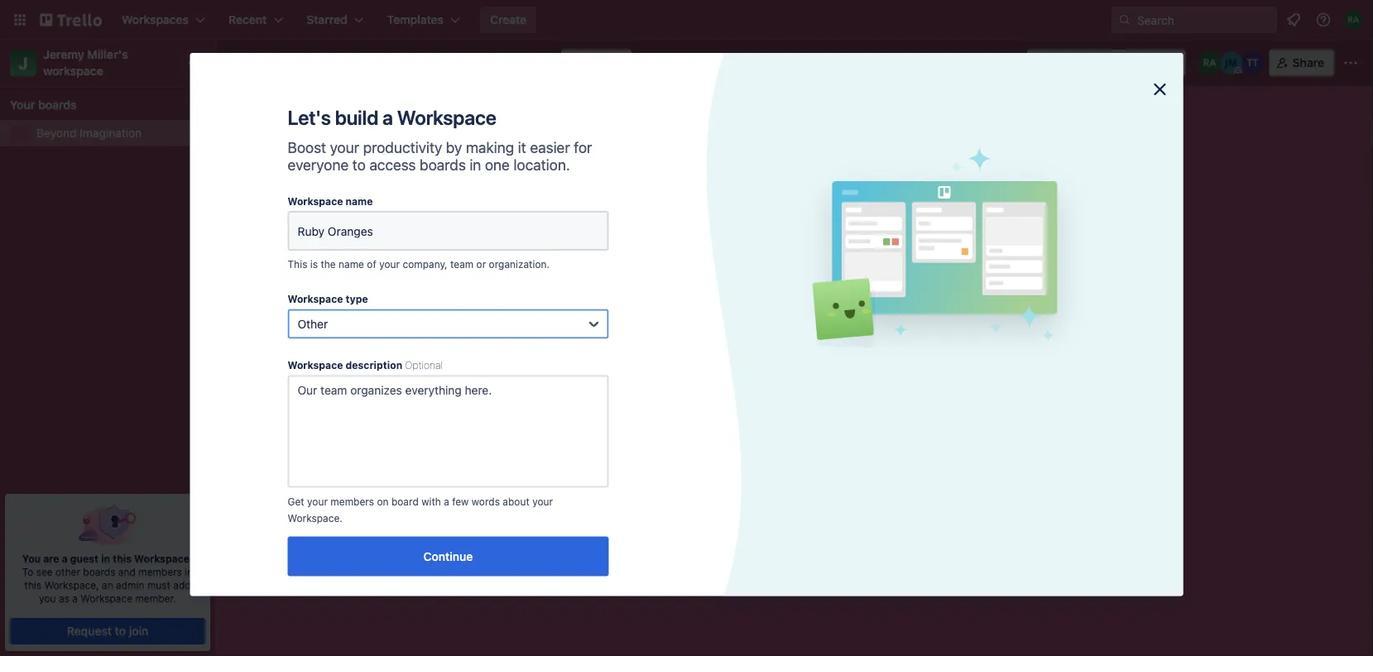 Task type: vqa. For each thing, say whether or not it's contained in the screenshot.
About
yes



Task type: locate. For each thing, give the bounding box(es) containing it.
0 vertical spatial in
[[470, 156, 481, 174]]

a right as
[[72, 593, 78, 605]]

workspace.
[[288, 513, 343, 525], [134, 553, 193, 565]]

a left few
[[444, 496, 449, 508]]

members left on
[[331, 496, 374, 508]]

1 vertical spatial imagination
[[80, 126, 142, 140]]

1 vertical spatial beyond imagination
[[36, 126, 142, 140]]

open information menu image
[[1316, 12, 1332, 28]]

color: bold red, title: "thoughts" element
[[477, 159, 523, 171]]

filters
[[1053, 56, 1087, 70]]

board link
[[561, 50, 632, 76]]

1 down the create instagram
[[285, 409, 289, 420]]

create
[[490, 13, 527, 26], [242, 160, 277, 174], [242, 386, 277, 399]]

name
[[346, 195, 373, 207], [339, 259, 364, 270]]

1 horizontal spatial workspace.
[[288, 513, 343, 525]]

0 vertical spatial create
[[490, 13, 527, 26]]

workspace. down meeting
[[288, 513, 343, 525]]

workspace name
[[288, 195, 373, 207]]

2 filters from the left
[[561, 130, 591, 144]]

for
[[574, 138, 592, 156]]

admin
[[116, 580, 145, 591]]

a right build
[[383, 106, 393, 129]]

terry turtle (terryturtle) image down optional
[[417, 404, 437, 424]]

cards right 3
[[252, 130, 282, 144]]

meeting
[[282, 498, 326, 512]]

your inside boost your productivity by making it easier for everyone to access boards in one location.
[[330, 138, 359, 156]]

2 vertical spatial boards
[[83, 566, 115, 578]]

power-
[[854, 56, 893, 70]]

beyond
[[237, 54, 290, 72], [36, 126, 77, 140]]

terry turtle (terryturtle) image
[[1242, 51, 1265, 75], [417, 404, 437, 424]]

workspace down an
[[81, 593, 133, 605]]

1 horizontal spatial terry turtle (terryturtle) image
[[1242, 51, 1265, 75]]

1 filters from the left
[[321, 130, 352, 144]]

0 horizontal spatial beyond
[[36, 126, 77, 140]]

thinking
[[477, 170, 523, 184]]

this
[[113, 553, 132, 565], [24, 580, 41, 591]]

workspace inside button
[[449, 56, 510, 70]]

1 vertical spatial create from template… image
[[424, 535, 437, 549]]

1 vertical spatial boards
[[420, 156, 466, 174]]

0 horizontal spatial 1
[[285, 409, 289, 420]]

workspace. inside you are a guest in this workspace. to see other boards and members in this workspace, an admin must add you as a workspace member.
[[134, 553, 193, 565]]

0 horizontal spatial filters
[[321, 130, 352, 144]]

0 vertical spatial 1
[[477, 130, 482, 144]]

1 horizontal spatial beyond
[[237, 54, 290, 72]]

create instagram link
[[242, 385, 434, 401]]

share button
[[1270, 50, 1335, 76]]

3 cards match filters
[[242, 130, 352, 144]]

to left access
[[353, 156, 366, 174]]

3 filters from the left
[[792, 130, 822, 144]]

imagination
[[294, 54, 378, 72], [80, 126, 142, 140]]

0 vertical spatial beyond imagination
[[237, 54, 378, 72]]

create left instagram
[[242, 386, 277, 399]]

workspace. inside get your members on board with a few words about your workspace.
[[288, 513, 343, 525]]

0 horizontal spatial create from template… image
[[424, 535, 437, 549]]

0 horizontal spatial in
[[101, 553, 110, 565]]

1 horizontal spatial add a card
[[494, 213, 552, 227]]

0 vertical spatial add a card
[[494, 213, 552, 227]]

description
[[346, 360, 403, 371]]

1 for 1
[[285, 409, 289, 420]]

your boards
[[10, 98, 77, 112]]

0 vertical spatial workspace.
[[288, 513, 343, 525]]

few
[[452, 496, 469, 508]]

let's build a workspace
[[288, 106, 497, 129]]

cards
[[252, 130, 282, 144], [722, 130, 752, 144]]

add a card button down kickoff meeting link on the bottom left of page
[[232, 529, 417, 555]]

making
[[466, 138, 514, 156]]

back to home image
[[40, 7, 102, 33]]

1 match from the left
[[285, 130, 318, 144]]

the
[[321, 259, 336, 270]]

add a card button down thinking link
[[467, 207, 653, 234]]

0 horizontal spatial to
[[115, 625, 126, 638]]

Our team organizes everything here. text field
[[288, 376, 609, 488]]

in
[[470, 156, 481, 174], [101, 553, 110, 565], [185, 566, 193, 578]]

company,
[[403, 259, 448, 270]]

this down to at the bottom left
[[24, 580, 41, 591]]

cards for 3
[[252, 130, 282, 144]]

1 vertical spatial card
[[528, 213, 552, 227]]

0 vertical spatial terry turtle (terryturtle) image
[[1242, 51, 1265, 75]]

match down the let's
[[285, 130, 318, 144]]

your right get
[[307, 496, 328, 508]]

continue
[[424, 550, 473, 564]]

2 match from the left
[[755, 130, 789, 144]]

0 horizontal spatial cards
[[252, 130, 282, 144]]

add a card up organization.
[[494, 213, 552, 227]]

add
[[494, 213, 515, 227], [258, 535, 280, 549]]

1 horizontal spatial members
[[331, 496, 374, 508]]

0 vertical spatial add
[[494, 213, 515, 227]]

create up workspace visible
[[490, 13, 527, 26]]

name down create linkedin link
[[346, 195, 373, 207]]

1 horizontal spatial add a card button
[[467, 207, 653, 234]]

1 horizontal spatial to
[[353, 156, 366, 174]]

2 horizontal spatial boards
[[420, 156, 466, 174]]

2 horizontal spatial in
[[470, 156, 481, 174]]

1 horizontal spatial imagination
[[294, 54, 378, 72]]

beyond inside "text field"
[[237, 54, 290, 72]]

Workspace name text field
[[288, 211, 609, 251]]

2 cards from the left
[[722, 130, 752, 144]]

workspace
[[449, 56, 510, 70], [397, 106, 497, 129], [288, 195, 343, 207], [288, 294, 343, 305], [288, 360, 343, 371], [81, 593, 133, 605]]

0 vertical spatial create from template… image
[[894, 167, 908, 181]]

boards up an
[[83, 566, 115, 578]]

0 horizontal spatial add
[[258, 535, 280, 549]]

name left of
[[339, 259, 364, 270]]

1 horizontal spatial in
[[185, 566, 193, 578]]

workspace up instagram
[[288, 360, 343, 371]]

cards right 0
[[722, 130, 752, 144]]

to inside request to join button
[[115, 625, 126, 638]]

your up create linkedin link
[[330, 138, 359, 156]]

boost
[[288, 138, 326, 156]]

card left it
[[485, 130, 509, 144]]

workspace type
[[288, 294, 368, 305]]

beyond imagination inside "text field"
[[237, 54, 378, 72]]

it
[[518, 138, 527, 156]]

0 vertical spatial card
[[485, 130, 509, 144]]

boards
[[38, 98, 77, 112], [420, 156, 466, 174], [83, 566, 115, 578]]

1 vertical spatial workspace.
[[134, 553, 193, 565]]

1 horizontal spatial 1
[[477, 130, 482, 144]]

you are a guest in this workspace. to see other boards and members in this workspace, an admin must add you as a workspace member.
[[22, 553, 193, 605]]

1 horizontal spatial filters
[[561, 130, 591, 144]]

add down thinking
[[494, 213, 515, 227]]

add
[[173, 580, 191, 591]]

ruby anderson (rubyanderson7) image
[[1344, 10, 1364, 30]]

your right about
[[533, 496, 553, 508]]

beyond imagination up the let's
[[237, 54, 378, 72]]

1 vertical spatial beyond
[[36, 126, 77, 140]]

members inside get your members on board with a few words about your workspace.
[[331, 496, 374, 508]]

boards right your
[[38, 98, 77, 112]]

clear
[[1135, 56, 1164, 70]]

1 for 1 card matches filters
[[477, 130, 482, 144]]

in up add
[[185, 566, 193, 578]]

0 vertical spatial beyond
[[237, 54, 290, 72]]

card down meeting
[[293, 535, 317, 549]]

add down kickoff
[[258, 535, 280, 549]]

1 vertical spatial in
[[101, 553, 110, 565]]

optional
[[405, 360, 443, 371]]

member.
[[135, 593, 176, 605]]

0 vertical spatial members
[[331, 496, 374, 508]]

1 vertical spatial name
[[339, 259, 364, 270]]

boards right access
[[420, 156, 466, 174]]

imagination down the 'your boards with 1 items' element
[[80, 126, 142, 140]]

workspace down everyone
[[288, 195, 343, 207]]

1 right "by"
[[477, 130, 482, 144]]

1 vertical spatial to
[[115, 625, 126, 638]]

0 horizontal spatial card
[[293, 535, 317, 549]]

0 cards match filters
[[712, 130, 822, 144]]

2 vertical spatial in
[[185, 566, 193, 578]]

customize views image
[[640, 55, 657, 71]]

2 horizontal spatial filters
[[792, 130, 822, 144]]

this
[[288, 259, 308, 270]]

0 vertical spatial this
[[113, 553, 132, 565]]

visible
[[513, 56, 548, 70]]

1 horizontal spatial add
[[494, 213, 515, 227]]

0 vertical spatial boards
[[38, 98, 77, 112]]

1 vertical spatial add
[[258, 535, 280, 549]]

instagram
[[281, 386, 334, 399]]

1 vertical spatial terry turtle (terryturtle) image
[[417, 404, 437, 424]]

members
[[331, 496, 374, 508], [138, 566, 182, 578]]

create inside button
[[490, 13, 527, 26]]

0 horizontal spatial imagination
[[80, 126, 142, 140]]

on
[[377, 496, 389, 508]]

beyond imagination down the 'your boards with 1 items' element
[[36, 126, 142, 140]]

match right 0
[[755, 130, 789, 144]]

terry turtle (terryturtle) image right ruby anderson (rubyanderson7) icon
[[1242, 51, 1265, 75]]

kickoff meeting
[[242, 498, 326, 512]]

add a card down "kickoff meeting" at the left of page
[[258, 535, 317, 549]]

see
[[36, 566, 53, 578]]

workspace up "by"
[[397, 106, 497, 129]]

starred icon image
[[192, 127, 205, 140]]

to
[[353, 156, 366, 174], [115, 625, 126, 638]]

1 horizontal spatial beyond imagination
[[237, 54, 378, 72]]

card
[[485, 130, 509, 144], [528, 213, 552, 227], [293, 535, 317, 549]]

1 horizontal spatial cards
[[722, 130, 752, 144]]

0 horizontal spatial workspace.
[[134, 553, 193, 565]]

a
[[383, 106, 393, 129], [518, 213, 525, 227], [444, 496, 449, 508], [283, 535, 290, 549], [62, 553, 68, 565], [72, 593, 78, 605]]

match for 0 cards match filters
[[755, 130, 789, 144]]

0 horizontal spatial boards
[[38, 98, 77, 112]]

0 horizontal spatial add a card button
[[232, 529, 417, 555]]

to
[[22, 566, 33, 578]]

card up organization.
[[528, 213, 552, 227]]

this up and
[[113, 553, 132, 565]]

members up must
[[138, 566, 182, 578]]

in right guest
[[101, 553, 110, 565]]

create from template… image
[[894, 167, 908, 181], [424, 535, 437, 549]]

workspace visible
[[449, 56, 548, 70]]

automation
[[951, 56, 1015, 70]]

imagination up build
[[294, 54, 378, 72]]

build
[[335, 106, 379, 129]]

0 horizontal spatial members
[[138, 566, 182, 578]]

workspace for workspace description optional
[[288, 360, 343, 371]]

2 vertical spatial create
[[242, 386, 277, 399]]

create for create instagram
[[242, 386, 277, 399]]

create down 3
[[242, 160, 277, 174]]

beyond up the let's
[[237, 54, 290, 72]]

0 horizontal spatial match
[[285, 130, 318, 144]]

1 vertical spatial add a card
[[258, 535, 317, 549]]

1 cards from the left
[[252, 130, 282, 144]]

your
[[330, 138, 359, 156], [379, 259, 400, 270], [307, 496, 328, 508], [533, 496, 553, 508]]

workspace. up must
[[134, 553, 193, 565]]

0
[[712, 130, 719, 144]]

1 horizontal spatial match
[[755, 130, 789, 144]]

1 vertical spatial create
[[242, 160, 277, 174]]

one
[[485, 156, 510, 174]]

workspace left visible
[[449, 56, 510, 70]]

a inside get your members on board with a few words about your workspace.
[[444, 496, 449, 508]]

workspace up the 'other'
[[288, 294, 343, 305]]

boost your productivity by making it easier for everyone to access boards in one location.
[[288, 138, 592, 174]]

1 horizontal spatial boards
[[83, 566, 115, 578]]

show menu image
[[1343, 55, 1360, 71]]

as
[[59, 593, 69, 605]]

board
[[590, 56, 622, 70]]

0 horizontal spatial terry turtle (terryturtle) image
[[417, 404, 437, 424]]

0 vertical spatial to
[[353, 156, 366, 174]]

in left the one
[[470, 156, 481, 174]]

beyond down your boards at the top of page
[[36, 126, 77, 140]]

0 vertical spatial name
[[346, 195, 373, 207]]

to left join
[[115, 625, 126, 638]]

0 vertical spatial imagination
[[294, 54, 378, 72]]

1 vertical spatial 1
[[285, 409, 289, 420]]

0 horizontal spatial this
[[24, 580, 41, 591]]

1 vertical spatial members
[[138, 566, 182, 578]]

jeremy miller (jeremymiller198) image
[[1220, 51, 1244, 75]]



Task type: describe. For each thing, give the bounding box(es) containing it.
0 horizontal spatial add a card
[[258, 535, 317, 549]]

create button
[[480, 7, 537, 33]]

your
[[10, 98, 35, 112]]

jeremy miller's workspace
[[43, 48, 131, 78]]

kickoff meeting link
[[242, 497, 434, 514]]

power-ups button
[[821, 50, 925, 76]]

0 vertical spatial add a card button
[[467, 207, 653, 234]]

0 notifications image
[[1284, 10, 1304, 30]]

1 vertical spatial this
[[24, 580, 41, 591]]

1 horizontal spatial create from template… image
[[894, 167, 908, 181]]

linkedin
[[281, 160, 325, 174]]

your right of
[[379, 259, 400, 270]]

are
[[43, 553, 59, 565]]

and
[[118, 566, 136, 578]]

you
[[39, 593, 56, 605]]

power-ups
[[854, 56, 915, 70]]

words
[[472, 496, 500, 508]]

thinking link
[[477, 169, 669, 185]]

create for create linkedin
[[242, 160, 277, 174]]

or
[[477, 259, 486, 270]]

with
[[422, 496, 441, 508]]

request to join
[[67, 625, 148, 638]]

request to join button
[[10, 619, 205, 645]]

organization.
[[489, 259, 550, 270]]

imagination inside "text field"
[[294, 54, 378, 72]]

you
[[22, 553, 41, 565]]

your boards with 1 items element
[[10, 95, 197, 115]]

other
[[55, 566, 80, 578]]

3
[[242, 130, 249, 144]]

Search field
[[1132, 7, 1277, 32]]

1 horizontal spatial card
[[485, 130, 509, 144]]

about
[[503, 496, 530, 508]]

kickoff
[[242, 498, 279, 512]]

filters for 0 cards match filters
[[792, 130, 822, 144]]

access
[[370, 156, 416, 174]]

star or unstar board image
[[396, 56, 409, 70]]

to inside boost your productivity by making it easier for everyone to access boards in one location.
[[353, 156, 366, 174]]

ups
[[893, 56, 915, 70]]

clear all
[[1135, 56, 1180, 70]]

miller's
[[87, 48, 128, 61]]

other
[[298, 317, 328, 331]]

must
[[147, 580, 171, 591]]

continue button
[[288, 537, 609, 577]]

2 horizontal spatial card
[[528, 213, 552, 227]]

workspace description optional
[[288, 360, 443, 371]]

workspace for workspace name
[[288, 195, 343, 207]]

members inside you are a guest in this workspace. to see other boards and members in this workspace, an admin must add you as a workspace member.
[[138, 566, 182, 578]]

join
[[129, 625, 148, 638]]

1 card matches filters
[[477, 130, 591, 144]]

primary element
[[0, 0, 1374, 40]]

all
[[1167, 56, 1180, 70]]

by
[[446, 138, 462, 156]]

location.
[[514, 156, 570, 174]]

productivity
[[363, 138, 442, 156]]

get your members on board with a few words about your workspace.
[[288, 496, 553, 525]]

filters for 3 cards match filters
[[321, 130, 352, 144]]

match for 3 cards match filters
[[285, 130, 318, 144]]

workspace for workspace type
[[288, 294, 343, 305]]

a up organization.
[[518, 213, 525, 227]]

workspace
[[43, 64, 103, 78]]

boards inside the 'your boards with 1 items' element
[[38, 98, 77, 112]]

clear all button
[[1129, 50, 1186, 76]]

create linkedin link
[[242, 159, 434, 176]]

0 horizontal spatial beyond imagination
[[36, 126, 142, 140]]

sm image
[[928, 50, 951, 73]]

workspace,
[[44, 580, 99, 591]]

search image
[[1119, 13, 1132, 26]]

2 vertical spatial card
[[293, 535, 317, 549]]

create linkedin
[[242, 160, 325, 174]]

easier
[[530, 138, 570, 156]]

everyone
[[288, 156, 349, 174]]

beyond imagination link
[[36, 125, 185, 142]]

request
[[67, 625, 112, 638]]

in inside boost your productivity by making it easier for everyone to access boards in one location.
[[470, 156, 481, 174]]

filters for 1 card matches filters
[[561, 130, 591, 144]]

automation button
[[928, 50, 1025, 76]]

workspace for workspace visible
[[449, 56, 510, 70]]

guest
[[70, 553, 99, 565]]

workspace inside you are a guest in this workspace. to see other boards and members in this workspace, an admin must add you as a workspace member.
[[81, 593, 133, 605]]

boards inside boost your productivity by making it easier for everyone to access boards in one location.
[[420, 156, 466, 174]]

an
[[102, 580, 113, 591]]

boards inside you are a guest in this workspace. to see other boards and members in this workspace, an admin must add you as a workspace member.
[[83, 566, 115, 578]]

share
[[1293, 56, 1325, 70]]

create for create
[[490, 13, 527, 26]]

this is the name of your company, team or organization.
[[288, 259, 550, 270]]

thoughts
[[477, 160, 523, 171]]

of
[[367, 259, 377, 270]]

1 vertical spatial add a card button
[[232, 529, 417, 555]]

type
[[346, 294, 368, 305]]

1 horizontal spatial this
[[113, 553, 132, 565]]

ruby anderson (rubyanderson7) image
[[1199, 51, 1222, 75]]

is
[[310, 259, 318, 270]]

workspace visible button
[[419, 50, 558, 76]]

get
[[288, 496, 304, 508]]

matches
[[512, 130, 558, 144]]

let's
[[288, 106, 331, 129]]

thoughts thinking
[[477, 160, 523, 184]]

j
[[18, 53, 28, 72]]

a right are
[[62, 553, 68, 565]]

jeremy
[[43, 48, 84, 61]]

cards for 0
[[722, 130, 752, 144]]

Board name text field
[[229, 50, 386, 76]]

team
[[450, 259, 474, 270]]

board
[[392, 496, 419, 508]]

a down "kickoff meeting" at the left of page
[[283, 535, 290, 549]]



